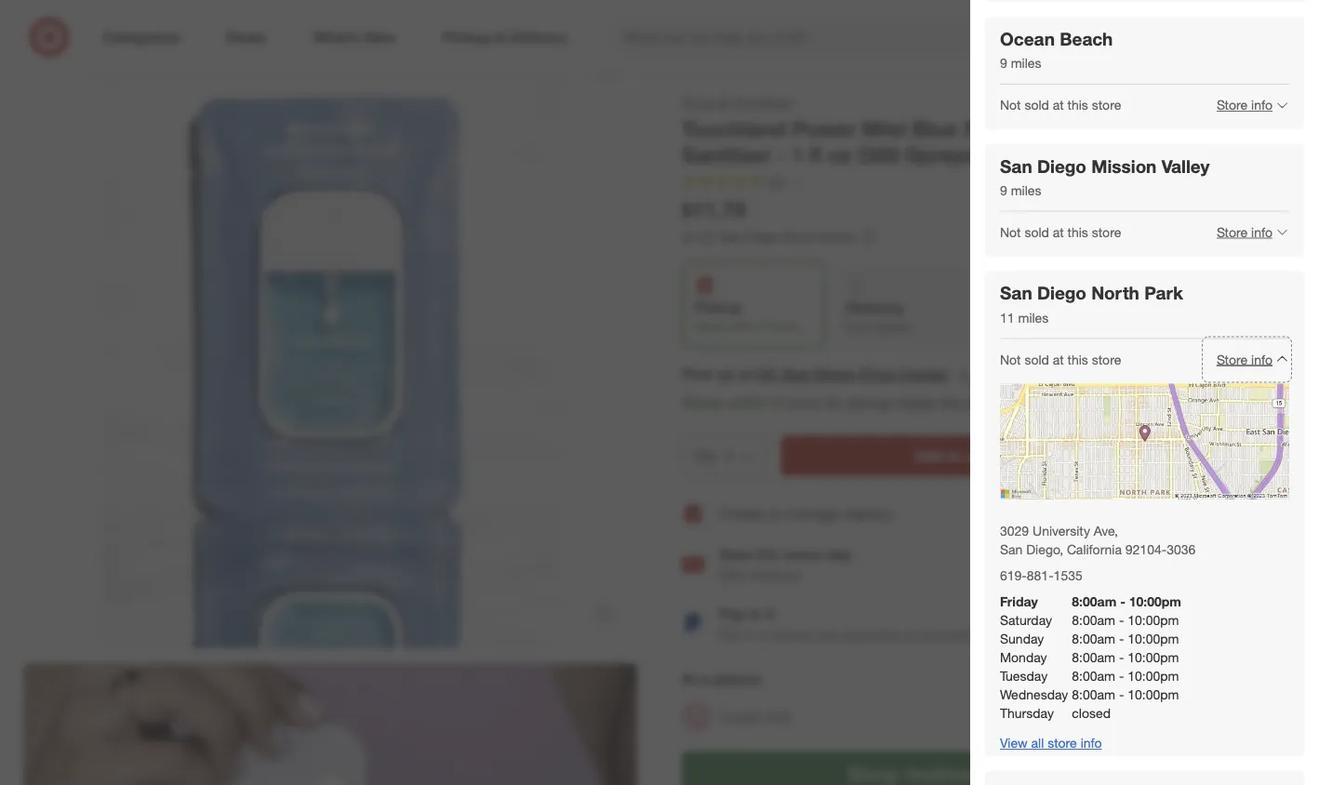Task type: locate. For each thing, give the bounding box(es) containing it.
store for miles
[[1092, 97, 1121, 113]]

pay in 4 pay in 4 interest-free payments on purchases of $30.00-$1,500.00
[[719, 605, 1103, 643]]

1 vertical spatial pay
[[719, 627, 741, 643]]

3 store info button from the top
[[1205, 339, 1289, 380]]

1 horizontal spatial center
[[901, 365, 949, 383]]

9 down "sandalwood"
[[1000, 182, 1007, 198]]

1 vertical spatial 9
[[1000, 182, 1007, 198]]

thursday
[[1000, 705, 1054, 721]]

within down up
[[728, 393, 768, 411]]

wednesday 8:00am - 10:00pm
[[1000, 686, 1179, 703]]

1 8:00am - 10:00pm from the top
[[1072, 593, 1181, 610]]

in
[[1279, 507, 1287, 521], [749, 605, 762, 624], [744, 627, 754, 643]]

0 horizontal spatial 2
[[761, 319, 768, 333]]

chat with a beauty consultant button
[[1027, 727, 1312, 770]]

1 horizontal spatial all
[[1031, 735, 1044, 751]]

not sold at this store for mission
[[1000, 224, 1121, 240]]

add
[[915, 447, 943, 465]]

0 vertical spatial a
[[701, 670, 710, 688]]

0 horizontal spatial 4
[[758, 627, 765, 643]]

8:00am - 10:00pm
[[1072, 593, 1181, 610], [1072, 612, 1179, 628], [1072, 631, 1179, 647], [1072, 649, 1179, 666], [1072, 668, 1179, 684]]

1 pay from the top
[[719, 605, 745, 624]]

9 inside san diego mission valley 9 miles
[[1000, 182, 1007, 198]]

not up shipping
[[1000, 224, 1021, 240]]

hydrating
[[1096, 115, 1195, 141]]

0 vertical spatial uc
[[697, 228, 715, 245]]

diego inside san diego mission valley 9 miles
[[1037, 155, 1087, 177]]

store up "hydrating"
[[1092, 97, 1121, 113]]

hand
[[1200, 115, 1254, 141]]

the
[[940, 393, 961, 411]]

miles for san diego north park
[[1018, 309, 1049, 326]]

0 vertical spatial pay
[[719, 605, 745, 624]]

- inside shop all touchland touchland power mist blue sandalwood hydrating hand sanitizer - 1 fl oz (500 sprays)
[[777, 142, 786, 168]]

store down 22
[[1092, 351, 1121, 367]]

1 not sold at this store from the top
[[1000, 97, 1121, 113]]

this down san diego mission valley 9 miles
[[1068, 224, 1088, 240]]

2 sold from the top
[[1025, 224, 1049, 240]]

10:00pm for saturday
[[1128, 612, 1179, 628]]

in left the interest-
[[744, 627, 754, 643]]

not for ocean beach
[[1000, 97, 1021, 113]]

1 store from the top
[[1217, 97, 1248, 113]]

at
[[1053, 97, 1064, 113], [1053, 224, 1064, 240], [682, 228, 693, 245], [1053, 351, 1064, 367], [739, 365, 753, 383]]

2 vertical spatial store info button
[[1205, 339, 1289, 380]]

diego up wed,
[[1037, 283, 1087, 304]]

1 vertical spatial store info button
[[1205, 212, 1289, 253]]

2 vertical spatial store
[[1217, 351, 1248, 367]]

center up delivery
[[817, 228, 856, 245]]

all inside shop all touchland touchland power mist blue sandalwood hydrating hand sanitizer - 1 fl oz (500 sprays)
[[716, 94, 729, 110]]

8:00am - 10:00pm for saturday
[[1072, 612, 1179, 628]]

2 not sold at this store from the top
[[1000, 224, 1121, 240]]

4 8:00am - 10:00pm from the top
[[1072, 649, 1179, 666]]

hours down pick up at uc san diego price center at right
[[784, 393, 822, 411]]

all right view
[[1031, 735, 1044, 751]]

store down vegan
[[1048, 735, 1077, 751]]

0 vertical spatial miles
[[1011, 55, 1041, 71]]

9 inside ocean beach 9 miles
[[1000, 55, 1007, 71]]

manage
[[785, 504, 839, 523]]

sold
[[1025, 97, 1049, 113], [1025, 224, 1049, 240], [1025, 351, 1049, 367]]

ready down pickup
[[694, 319, 726, 333]]

0 vertical spatial in
[[1279, 507, 1287, 521]]

0 vertical spatial sold
[[1025, 97, 1049, 113]]

2 vertical spatial not sold at this store
[[1000, 351, 1121, 367]]

10:00pm
[[1129, 593, 1181, 610], [1128, 612, 1179, 628], [1128, 631, 1179, 647], [1128, 649, 1179, 666], [1128, 668, 1179, 684], [1128, 686, 1179, 703]]

diego,
[[1026, 541, 1063, 558]]

store info for ocean beach
[[1217, 97, 1273, 113]]

check other stores
[[961, 366, 1072, 382]]

store down san diego mission valley 9 miles
[[1092, 224, 1121, 240]]

san
[[1000, 155, 1032, 177], [719, 228, 742, 245], [1000, 283, 1032, 304], [783, 365, 810, 383], [1000, 541, 1023, 558]]

shop
[[682, 94, 713, 110]]

0 vertical spatial 2
[[761, 319, 768, 333]]

2 vertical spatial this
[[1068, 351, 1088, 367]]

2 this from the top
[[1068, 224, 1088, 240]]

this
[[1068, 97, 1088, 113], [1068, 224, 1088, 240], [1068, 351, 1088, 367]]

1 vertical spatial store
[[1217, 224, 1248, 240]]

store for park
[[1092, 351, 1121, 367]]

uc right up
[[757, 365, 779, 383]]

What can we help you find? suggestions appear below search field
[[612, 17, 1075, 58]]

not
[[1000, 97, 1021, 113], [1000, 224, 1021, 240], [846, 320, 864, 334], [1000, 351, 1021, 367]]

vegan
[[1030, 708, 1066, 724]]

1 vertical spatial within
[[728, 393, 768, 411]]

hours up pick up at uc san diego price center at right
[[771, 319, 799, 333]]

sold up shipping
[[1025, 224, 1049, 240]]

3 store from the top
[[1217, 351, 1248, 367]]

3 sold from the top
[[1025, 351, 1049, 367]]

store info for san diego mission valley
[[1217, 224, 1273, 240]]

0 vertical spatial 9
[[1000, 55, 1007, 71]]

not down delivery
[[846, 320, 864, 334]]

friday
[[1000, 593, 1038, 610]]

1 sold from the top
[[1025, 97, 1049, 113]]

within inside pickup ready within 2 hours
[[729, 319, 758, 333]]

closed
[[1072, 705, 1111, 721]]

1 horizontal spatial a
[[1146, 740, 1154, 758]]

0 vertical spatial ready
[[694, 319, 726, 333]]

2 8:00am - 10:00pm from the top
[[1072, 612, 1179, 628]]

1 vertical spatial miles
[[1011, 182, 1041, 198]]

not down get
[[1000, 351, 1021, 367]]

san down "sandalwood"
[[1000, 155, 1032, 177]]

pay down with
[[719, 605, 745, 624]]

san down 3029
[[1000, 541, 1023, 558]]

0 vertical spatial store info button
[[1205, 85, 1289, 126]]

0 vertical spatial hours
[[771, 319, 799, 333]]

not sold at this store up "sandalwood"
[[1000, 97, 1121, 113]]

check
[[961, 366, 998, 382]]

0 vertical spatial within
[[729, 319, 758, 333]]

store info button
[[1205, 85, 1289, 126], [1205, 212, 1289, 253], [1205, 339, 1289, 380]]

ready
[[694, 319, 726, 333], [682, 393, 724, 411]]

image gallery element
[[23, 34, 637, 785]]

price down 93
[[783, 228, 813, 245]]

center up inside
[[901, 365, 949, 383]]

0 vertical spatial this
[[1068, 97, 1088, 113]]

within down pickup
[[729, 319, 758, 333]]

save
[[719, 546, 753, 564]]

0 vertical spatial not sold at this store
[[1000, 97, 1121, 113]]

3029
[[1000, 523, 1029, 539]]

2 vertical spatial miles
[[1018, 309, 1049, 326]]

miles inside san diego north park 11 miles
[[1018, 309, 1049, 326]]

1 this from the top
[[1068, 97, 1088, 113]]

not sold at this store down wed,
[[1000, 351, 1121, 367]]

1 vertical spatial this
[[1068, 224, 1088, 240]]

8:00am - 10:00pm for monday
[[1072, 649, 1179, 666]]

miles
[[1011, 55, 1041, 71], [1011, 182, 1041, 198], [1018, 309, 1049, 326]]

0 vertical spatial center
[[817, 228, 856, 245]]

1 vertical spatial price
[[860, 365, 897, 383]]

2 8:00am from the top
[[1072, 612, 1115, 628]]

san inside san diego north park 11 miles
[[1000, 283, 1032, 304]]

not sold at this store down san diego mission valley 9 miles
[[1000, 224, 1121, 240]]

in inside 'button'
[[1279, 507, 1287, 521]]

free
[[765, 708, 790, 724]]

at down san diego mission valley 9 miles
[[1053, 224, 1064, 240]]

1 store info button from the top
[[1205, 85, 1289, 126]]

san up ready within 2 hours for pickup inside the store
[[783, 365, 810, 383]]

3 this from the top
[[1068, 351, 1088, 367]]

1 vertical spatial a
[[1146, 740, 1154, 758]]

0 horizontal spatial a
[[701, 670, 710, 688]]

9
[[1000, 55, 1007, 71], [1000, 182, 1007, 198]]

ocean beach 9 miles
[[1000, 28, 1113, 71]]

store
[[1217, 97, 1248, 113], [1217, 224, 1248, 240], [1217, 351, 1248, 367]]

1 vertical spatial sold
[[1025, 224, 1049, 240]]

this down nov
[[1068, 351, 1088, 367]]

sold up "sandalwood"
[[1025, 97, 1049, 113]]

0 vertical spatial touchland
[[733, 94, 792, 110]]

1 store info from the top
[[1217, 97, 1273, 113]]

this up "sandalwood"
[[1068, 97, 1088, 113]]

0 horizontal spatial all
[[716, 94, 729, 110]]

a
[[701, 670, 710, 688], [1146, 740, 1154, 758]]

touchland up the sanitizer
[[682, 115, 786, 141]]

touchland up 1
[[733, 94, 792, 110]]

store
[[1092, 97, 1121, 113], [1092, 224, 1121, 240], [1092, 351, 1121, 367], [965, 393, 999, 411], [1048, 735, 1077, 751]]

all for info
[[1031, 735, 1044, 751]]

1 vertical spatial 4
[[758, 627, 765, 643]]

0 horizontal spatial uc
[[697, 228, 715, 245]]

for
[[826, 393, 843, 411]]

sold down by
[[1025, 351, 1049, 367]]

1 vertical spatial not sold at this store
[[1000, 224, 1121, 240]]

2 vertical spatial store info
[[1217, 351, 1273, 367]]

san up 11
[[1000, 283, 1032, 304]]

to
[[947, 447, 961, 465]]

search
[[1062, 30, 1107, 48]]

4 left the interest-
[[758, 627, 765, 643]]

2 store from the top
[[1217, 224, 1248, 240]]

1 8:00am from the top
[[1072, 593, 1117, 610]]

a right at
[[701, 670, 710, 688]]

diego down "$11.79"
[[745, 228, 780, 245]]

8:00am - 10:00pm for sunday
[[1072, 631, 1179, 647]]

$1,500.00
[[1046, 627, 1103, 643]]

1 horizontal spatial uc
[[757, 365, 779, 383]]

not up "sandalwood"
[[1000, 97, 1021, 113]]

8:00am - 10:00pm for friday
[[1072, 593, 1181, 610]]

miles inside san diego mission valley 9 miles
[[1011, 182, 1041, 198]]

mist
[[862, 115, 906, 141]]

- for tuesday
[[1119, 668, 1124, 684]]

0 vertical spatial store
[[1217, 97, 1248, 113]]

diego down "sandalwood"
[[1037, 155, 1087, 177]]

0 horizontal spatial center
[[817, 228, 856, 245]]

in down redcard
[[749, 605, 762, 624]]

at down wed,
[[1053, 351, 1064, 367]]

pay up glance on the bottom right
[[719, 627, 741, 643]]

4 8:00am from the top
[[1072, 649, 1115, 666]]

all right shop
[[716, 94, 729, 110]]

price up the pickup
[[860, 365, 897, 383]]

store for san diego mission valley
[[1217, 224, 1248, 240]]

1 vertical spatial store info
[[1217, 224, 1273, 240]]

at up "sandalwood"
[[1053, 97, 1064, 113]]

store down check
[[965, 393, 999, 411]]

1
[[791, 142, 803, 168]]

3 8:00am - 10:00pm from the top
[[1072, 631, 1179, 647]]

0 vertical spatial store info
[[1217, 97, 1273, 113]]

uc
[[697, 228, 715, 245], [757, 365, 779, 383]]

2 within from the top
[[728, 393, 768, 411]]

10:00pm for friday
[[1129, 593, 1181, 610]]

3 store info from the top
[[1217, 351, 1273, 367]]

at for san diego mission valley
[[1053, 224, 1064, 240]]

pick up at uc san diego price center
[[682, 365, 949, 383]]

0 vertical spatial all
[[716, 94, 729, 110]]

2 up pick up at uc san diego price center at right
[[761, 319, 768, 333]]

1 vertical spatial all
[[1031, 735, 1044, 751]]

san inside '3029 university ave, san diego, california 92104-3036'
[[1000, 541, 1023, 558]]

8:00am for monday
[[1072, 649, 1115, 666]]

8:00am
[[1072, 593, 1117, 610], [1072, 612, 1115, 628], [1072, 631, 1115, 647], [1072, 649, 1115, 666], [1072, 668, 1115, 684], [1072, 686, 1115, 703]]

day
[[827, 546, 852, 564]]

1 horizontal spatial 2
[[772, 393, 780, 411]]

1 within from the top
[[729, 319, 758, 333]]

diego
[[1037, 155, 1087, 177], [745, 228, 780, 245], [1037, 283, 1087, 304], [814, 365, 856, 383]]

619-
[[1000, 567, 1027, 584]]

2 store info button from the top
[[1205, 212, 1289, 253]]

4 up the interest-
[[766, 605, 774, 624]]

pickup
[[848, 393, 892, 411]]

3 not sold at this store from the top
[[1000, 351, 1121, 367]]

1 vertical spatial touchland
[[682, 115, 786, 141]]

2 pay from the top
[[719, 627, 741, 643]]

2 store info from the top
[[1217, 224, 1273, 240]]

1 vertical spatial in
[[749, 605, 762, 624]]

dialog
[[970, 0, 1319, 785]]

2 vertical spatial sold
[[1025, 351, 1049, 367]]

9 down the ocean
[[1000, 55, 1007, 71]]

2
[[761, 319, 768, 333], [772, 393, 780, 411]]

5 8:00am from the top
[[1072, 668, 1115, 684]]

in right the sign
[[1279, 507, 1287, 521]]

pick
[[682, 365, 713, 383]]

ready down pick
[[682, 393, 724, 411]]

5 8:00am - 10:00pm from the top
[[1072, 668, 1179, 684]]

3 8:00am from the top
[[1072, 631, 1115, 647]]

cruelty
[[719, 708, 761, 724]]

payments
[[844, 627, 901, 643]]

1 vertical spatial 2
[[772, 393, 780, 411]]

price
[[783, 228, 813, 245], [860, 365, 897, 383]]

1 vertical spatial center
[[901, 365, 949, 383]]

1 horizontal spatial 4
[[766, 605, 774, 624]]

2 down pick up at uc san diego price center at right
[[772, 393, 780, 411]]

a right with
[[1146, 740, 1154, 758]]

wednesday
[[1000, 686, 1068, 703]]

valley
[[1162, 155, 1210, 177]]

store info for san diego north park
[[1217, 351, 1273, 367]]

uc down "$11.79"
[[697, 228, 715, 245]]

at for ocean beach
[[1053, 97, 1064, 113]]

save 5% every day with redcard
[[719, 546, 852, 584]]

8:00am for tuesday
[[1072, 668, 1115, 684]]

619-881-1535
[[1000, 567, 1083, 584]]

1 vertical spatial hours
[[784, 393, 822, 411]]

4
[[766, 605, 774, 624], [758, 627, 765, 643]]

5%
[[757, 546, 780, 564]]

0 vertical spatial price
[[783, 228, 813, 245]]

miles for san diego mission valley
[[1011, 182, 1041, 198]]

power
[[792, 115, 856, 141]]

all inside dialog
[[1031, 735, 1044, 751]]

22
[[1093, 319, 1105, 333]]

store for valley
[[1092, 224, 1121, 240]]

2 9 from the top
[[1000, 182, 1007, 198]]

touchland power mist blue sandalwood hydrating hand sanitizer - 1 fl oz (500 sprays), 1 of 14 image
[[23, 34, 637, 648]]

1 9 from the top
[[1000, 55, 1007, 71]]



Task type: describe. For each thing, give the bounding box(es) containing it.
ready within 2 hours for pickup inside the store
[[682, 393, 999, 411]]

0 vertical spatial 4
[[766, 605, 774, 624]]

this for 9
[[1068, 97, 1088, 113]]

8:00am for saturday
[[1072, 612, 1115, 628]]

pickup ready within 2 hours
[[694, 298, 799, 333]]

not inside delivery not available
[[846, 320, 864, 334]]

at for san diego north park
[[1053, 351, 1064, 367]]

university
[[1033, 523, 1090, 539]]

interest-
[[769, 627, 817, 643]]

purchases
[[923, 627, 983, 643]]

diego up for at the bottom right of page
[[814, 365, 856, 383]]

not sold at this store for north
[[1000, 351, 1121, 367]]

store info button for san diego north park
[[1205, 339, 1289, 380]]

other
[[1002, 366, 1032, 382]]

3029 university ave, san diego, california 92104-3036 map image
[[1000, 384, 1289, 500]]

every
[[784, 546, 823, 564]]

of
[[987, 627, 998, 643]]

miles inside ocean beach 9 miles
[[1011, 55, 1041, 71]]

by
[[1027, 319, 1039, 333]]

it
[[1018, 319, 1024, 333]]

available
[[867, 320, 911, 334]]

store for ocean beach
[[1217, 97, 1248, 113]]

at
[[682, 670, 697, 688]]

10:00pm for sunday
[[1128, 631, 1179, 647]]

93 link
[[682, 173, 802, 194]]

store info button for san diego mission valley
[[1205, 212, 1289, 253]]

- for saturday
[[1119, 612, 1124, 628]]

shipping
[[997, 298, 1059, 316]]

park
[[1144, 283, 1183, 304]]

10:00pm for monday
[[1128, 649, 1179, 666]]

sign in button
[[1241, 499, 1296, 529]]

stores
[[1036, 366, 1072, 382]]

pickup
[[694, 298, 742, 316]]

saturday
[[1000, 612, 1052, 628]]

add to cart
[[915, 447, 994, 465]]

consultant
[[1213, 740, 1290, 758]]

this for mission
[[1068, 224, 1088, 240]]

info for san diego mission valley
[[1251, 224, 1273, 240]]

view
[[1000, 735, 1028, 751]]

at right up
[[739, 365, 753, 383]]

sold for san diego mission valley
[[1025, 224, 1049, 240]]

11
[[1000, 309, 1015, 326]]

in for sign
[[1279, 507, 1287, 521]]

delivery not available
[[846, 299, 911, 334]]

with
[[1112, 740, 1142, 758]]

california
[[1067, 541, 1122, 558]]

at down "$11.79"
[[682, 228, 693, 245]]

sign
[[1253, 507, 1276, 521]]

- for friday
[[1120, 593, 1126, 610]]

sandalwood
[[963, 115, 1090, 141]]

create or manage registry
[[719, 504, 893, 523]]

with
[[719, 567, 745, 584]]

advertisement region
[[682, 752, 1296, 785]]

ocean
[[1000, 28, 1055, 50]]

create
[[719, 504, 764, 523]]

san diego north park 11 miles
[[1000, 283, 1183, 326]]

this for north
[[1068, 351, 1088, 367]]

delivery
[[846, 299, 904, 317]]

wed,
[[1042, 319, 1067, 333]]

1 vertical spatial uc
[[757, 365, 779, 383]]

sold for ocean beach
[[1025, 97, 1049, 113]]

chat with a beauty consultant
[[1074, 740, 1290, 758]]

sunday
[[1000, 631, 1044, 647]]

free
[[817, 627, 840, 643]]

add to cart button
[[781, 436, 1128, 476]]

ready inside pickup ready within 2 hours
[[694, 319, 726, 333]]

dialog containing ocean beach
[[970, 0, 1319, 785]]

san diego mission valley 9 miles
[[1000, 155, 1210, 198]]

view all store info
[[1000, 735, 1102, 751]]

not for san diego north park
[[1000, 351, 1021, 367]]

diego inside san diego north park 11 miles
[[1037, 283, 1087, 304]]

beach
[[1060, 28, 1113, 50]]

8:00am - 10:00pm for tuesday
[[1072, 668, 1179, 684]]

3029 university ave, san diego, california 92104-3036
[[1000, 523, 1196, 558]]

shop all touchland touchland power mist blue sandalwood hydrating hand sanitizer - 1 fl oz (500 sprays)
[[682, 94, 1254, 168]]

tuesday
[[1000, 668, 1048, 684]]

in for pay
[[749, 605, 762, 624]]

up
[[717, 365, 735, 383]]

glance
[[714, 670, 761, 688]]

sold for san diego north park
[[1025, 351, 1049, 367]]

sprays)
[[906, 142, 982, 168]]

1535
[[1054, 567, 1083, 584]]

8:00am for sunday
[[1072, 631, 1115, 647]]

2 vertical spatial in
[[744, 627, 754, 643]]

shipping get it by wed, nov 22
[[997, 298, 1105, 333]]

on
[[905, 627, 919, 643]]

a inside button
[[1146, 740, 1154, 758]]

inside
[[896, 393, 936, 411]]

at a glance
[[682, 670, 761, 688]]

north
[[1091, 283, 1139, 304]]

ave,
[[1094, 523, 1118, 539]]

not for san diego mission valley
[[1000, 224, 1021, 240]]

3036
[[1167, 541, 1196, 558]]

san down "$11.79"
[[719, 228, 742, 245]]

6 8:00am from the top
[[1072, 686, 1115, 703]]

search button
[[1062, 17, 1107, 61]]

881-
[[1027, 567, 1054, 584]]

- for sunday
[[1119, 631, 1124, 647]]

blue
[[912, 115, 958, 141]]

chat
[[1074, 740, 1108, 758]]

registry
[[843, 504, 893, 523]]

or
[[768, 504, 781, 523]]

10:00pm for tuesday
[[1128, 668, 1179, 684]]

nov
[[1070, 319, 1090, 333]]

store info button for ocean beach
[[1205, 85, 1289, 126]]

- for monday
[[1119, 649, 1124, 666]]

0 horizontal spatial price
[[783, 228, 813, 245]]

info for san diego north park
[[1251, 351, 1273, 367]]

8:00am for friday
[[1072, 593, 1117, 610]]

vegan button
[[993, 696, 1066, 737]]

get
[[997, 319, 1015, 333]]

2 inside pickup ready within 2 hours
[[761, 319, 768, 333]]

not sold at this store for 9
[[1000, 97, 1121, 113]]

92104-
[[1125, 541, 1167, 558]]

monday
[[1000, 649, 1047, 666]]

check other stores button
[[960, 364, 1073, 385]]

(500
[[858, 142, 900, 168]]

hours inside pickup ready within 2 hours
[[771, 319, 799, 333]]

at uc san diego price center
[[682, 228, 856, 245]]

san inside san diego mission valley 9 miles
[[1000, 155, 1032, 177]]

redcard
[[749, 567, 801, 584]]

sign in
[[1253, 507, 1287, 521]]

1 horizontal spatial price
[[860, 365, 897, 383]]

info for ocean beach
[[1251, 97, 1273, 113]]

all for touchland
[[716, 94, 729, 110]]

fl
[[809, 142, 822, 168]]

cruelty free button
[[682, 696, 790, 737]]

1 vertical spatial ready
[[682, 393, 724, 411]]

store for san diego north park
[[1217, 351, 1248, 367]]



Task type: vqa. For each thing, say whether or not it's contained in the screenshot.


